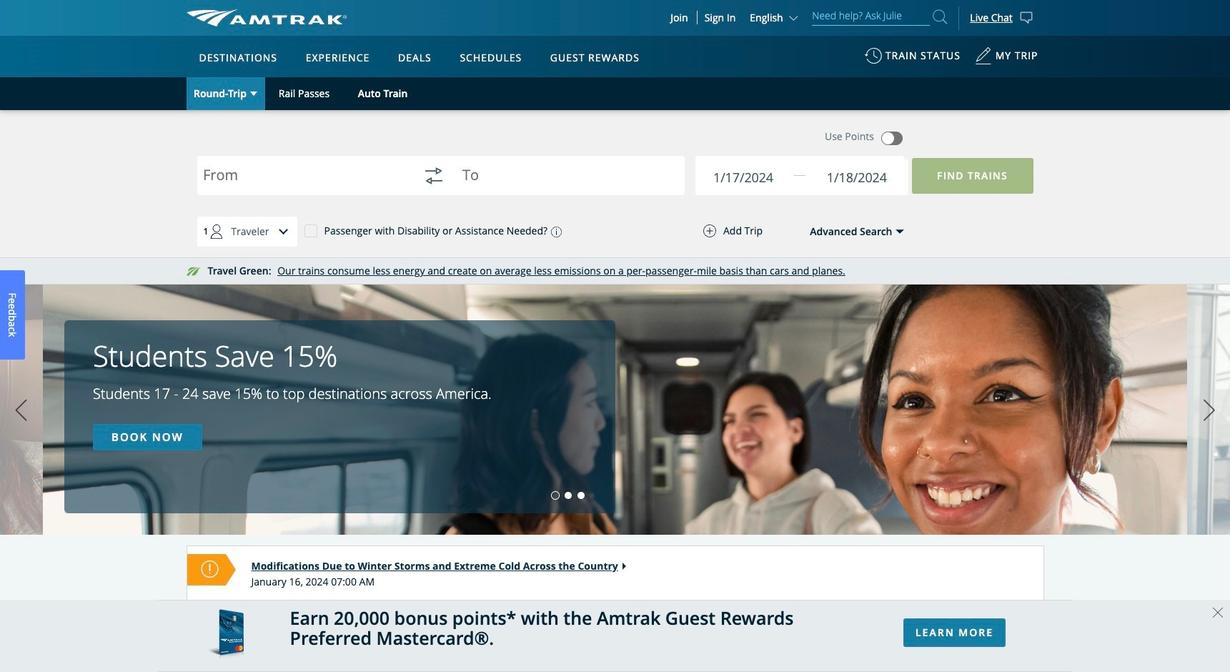 Task type: describe. For each thing, give the bounding box(es) containing it.
From text field
[[203, 168, 405, 187]]

search icon image
[[934, 7, 948, 26]]

choose a slide to display tab list
[[0, 492, 588, 499]]

previous image
[[10, 393, 32, 428]]

none field to
[[463, 159, 665, 205]]

open image
[[897, 229, 905, 234]]

amtrak image
[[186, 9, 347, 26]]

regions map image
[[240, 119, 583, 320]]

passenger image
[[203, 217, 231, 246]]

select caret image
[[250, 92, 257, 96]]

amtrak guest rewards preferred mastercard image
[[208, 609, 244, 663]]

slide 1 tab
[[552, 492, 560, 499]]

plus icon image
[[704, 225, 717, 237]]

To text field
[[463, 168, 665, 187]]

more information about accessible travel requests. image
[[548, 226, 562, 237]]



Task type: locate. For each thing, give the bounding box(es) containing it.
None checkbox
[[304, 224, 317, 237]]

click to add the number travelers and discount types image
[[269, 217, 298, 246]]

slide 2 tab
[[565, 492, 572, 499]]

amtrak sustains leaf icon image
[[186, 268, 201, 276]]

banner
[[0, 0, 1231, 330]]

application
[[240, 119, 583, 320]]

Please enter your search item search field
[[813, 7, 931, 26]]

slide 3 tab
[[578, 492, 585, 499]]

none field from
[[203, 159, 405, 205]]

switch departure and arrival stations. image
[[417, 159, 451, 193]]

next image
[[1199, 393, 1221, 428]]

None field
[[203, 159, 405, 205], [463, 159, 665, 205], [710, 159, 809, 195], [810, 159, 909, 195], [710, 159, 809, 195], [810, 159, 909, 195]]



Task type: vqa. For each thing, say whether or not it's contained in the screenshot.
bids within the Button
no



